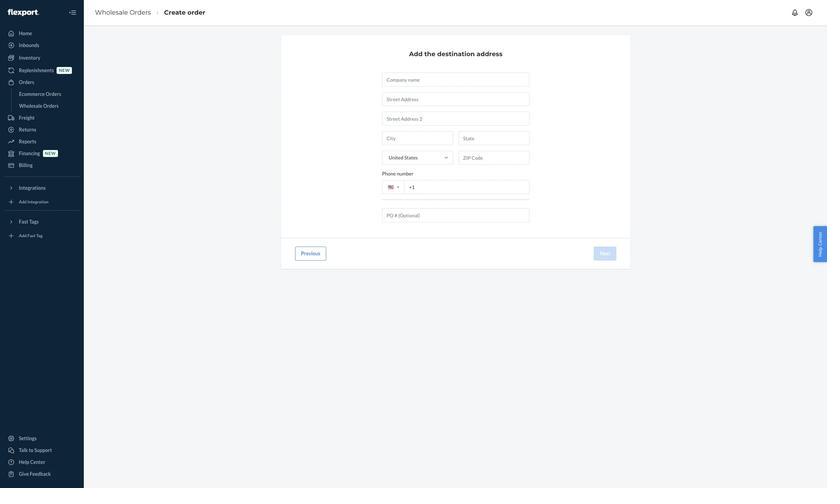 Task type: locate. For each thing, give the bounding box(es) containing it.
tag
[[36, 233, 43, 239]]

PO # (Optional) text field
[[382, 209, 530, 222]]

0 horizontal spatial help
[[19, 460, 29, 466]]

fast tags button
[[4, 217, 80, 228]]

ecommerce orders
[[19, 91, 61, 97]]

breadcrumbs navigation
[[89, 2, 211, 23]]

1 vertical spatial help center
[[19, 460, 45, 466]]

Street Address 2 text field
[[382, 112, 530, 126]]

new down 'reports' link
[[45, 151, 56, 156]]

orders link
[[4, 77, 80, 88]]

1 vertical spatial wholesale orders link
[[16, 101, 80, 112]]

united
[[389, 155, 403, 161]]

destination
[[437, 50, 475, 58]]

0 vertical spatial add
[[409, 50, 423, 58]]

orders down orders link
[[46, 91, 61, 97]]

phone
[[382, 171, 396, 177]]

0 horizontal spatial center
[[30, 460, 45, 466]]

address
[[477, 50, 503, 58]]

wholesale orders link
[[95, 9, 151, 16], [16, 101, 80, 112]]

help center inside help center 'link'
[[19, 460, 45, 466]]

add inside add integration link
[[19, 200, 27, 205]]

1 vertical spatial center
[[30, 460, 45, 466]]

number
[[397, 171, 413, 177]]

billing
[[19, 162, 33, 168]]

inbounds link
[[4, 40, 80, 51]]

1 horizontal spatial new
[[59, 68, 70, 73]]

talk
[[19, 448, 28, 454]]

1 horizontal spatial wholesale
[[95, 9, 128, 16]]

add fast tag link
[[4, 231, 80, 242]]

new for financing
[[45, 151, 56, 156]]

ecommerce orders link
[[16, 89, 80, 100]]

add down fast tags
[[19, 233, 27, 239]]

1 (702) 123-4567 telephone field
[[382, 180, 530, 194]]

0 vertical spatial center
[[817, 232, 823, 246]]

new up orders link
[[59, 68, 70, 73]]

0 horizontal spatial new
[[45, 151, 56, 156]]

talk to support
[[19, 448, 52, 454]]

new for replenishments
[[59, 68, 70, 73]]

add left integration
[[19, 200, 27, 205]]

1 horizontal spatial center
[[817, 232, 823, 246]]

the
[[424, 50, 435, 58]]

home
[[19, 30, 32, 36]]

add left the
[[409, 50, 423, 58]]

1 vertical spatial new
[[45, 151, 56, 156]]

previous button
[[295, 247, 326, 261]]

0 horizontal spatial wholesale
[[19, 103, 42, 109]]

help center link
[[4, 457, 80, 468]]

tags
[[29, 219, 39, 225]]

settings link
[[4, 433, 80, 445]]

orders inside "breadcrumbs" navigation
[[130, 9, 151, 16]]

1 horizontal spatial wholesale orders
[[95, 9, 151, 16]]

orders left create
[[130, 9, 151, 16]]

returns
[[19, 127, 36, 133]]

create order link
[[164, 9, 205, 16]]

1 vertical spatial wholesale orders
[[19, 103, 59, 109]]

0 vertical spatial wholesale
[[95, 9, 128, 16]]

talk to support button
[[4, 445, 80, 457]]

0 horizontal spatial help center
[[19, 460, 45, 466]]

previous
[[301, 251, 320, 257]]

add for add integration
[[19, 200, 27, 205]]

fast tags
[[19, 219, 39, 225]]

0 vertical spatial help center
[[817, 232, 823, 257]]

orders
[[130, 9, 151, 16], [19, 79, 34, 85], [46, 91, 61, 97], [43, 103, 59, 109]]

2 vertical spatial add
[[19, 233, 27, 239]]

give feedback
[[19, 472, 51, 477]]

1 horizontal spatial help
[[817, 247, 823, 257]]

fast left tag
[[27, 233, 35, 239]]

inventory
[[19, 55, 40, 61]]

center
[[817, 232, 823, 246], [30, 460, 45, 466]]

financing
[[19, 151, 40, 156]]

ZIP Code text field
[[459, 151, 530, 165]]

states
[[404, 155, 418, 161]]

add
[[409, 50, 423, 58], [19, 200, 27, 205], [19, 233, 27, 239]]

wholesale
[[95, 9, 128, 16], [19, 103, 42, 109]]

1 vertical spatial help
[[19, 460, 29, 466]]

support
[[34, 448, 52, 454]]

new
[[59, 68, 70, 73], [45, 151, 56, 156]]

next
[[600, 251, 611, 257]]

billing link
[[4, 160, 80, 171]]

0 vertical spatial fast
[[19, 219, 28, 225]]

0 vertical spatial new
[[59, 68, 70, 73]]

home link
[[4, 28, 80, 39]]

fast
[[19, 219, 28, 225], [27, 233, 35, 239]]

0 vertical spatial wholesale orders
[[95, 9, 151, 16]]

fast inside 'dropdown button'
[[19, 219, 28, 225]]

1 vertical spatial add
[[19, 200, 27, 205]]

help
[[817, 247, 823, 257], [19, 460, 29, 466]]

freight
[[19, 115, 35, 121]]

help center
[[817, 232, 823, 257], [19, 460, 45, 466]]

integrations
[[19, 185, 46, 191]]

feedback
[[30, 472, 51, 477]]

add integration
[[19, 200, 49, 205]]

0 vertical spatial wholesale orders link
[[95, 9, 151, 16]]

give feedback button
[[4, 469, 80, 480]]

0 vertical spatial help
[[817, 247, 823, 257]]

0 horizontal spatial wholesale orders
[[19, 103, 59, 109]]

1 vertical spatial fast
[[27, 233, 35, 239]]

close navigation image
[[68, 8, 77, 17]]

add inside add fast tag link
[[19, 233, 27, 239]]

settings
[[19, 436, 37, 442]]

fast left tags
[[19, 219, 28, 225]]

wholesale orders
[[95, 9, 151, 16], [19, 103, 59, 109]]

1 horizontal spatial help center
[[817, 232, 823, 257]]



Task type: describe. For each thing, give the bounding box(es) containing it.
phone number
[[382, 171, 413, 177]]

to
[[29, 448, 33, 454]]

0 horizontal spatial wholesale orders link
[[16, 101, 80, 112]]

State text field
[[459, 131, 530, 145]]

united states: + 1 image
[[397, 187, 399, 188]]

next button
[[594, 247, 616, 261]]

create order
[[164, 9, 205, 16]]

orders down ecommerce orders 'link' at the top left of page
[[43, 103, 59, 109]]

flexport logo image
[[8, 9, 39, 16]]

City text field
[[382, 131, 453, 145]]

inbounds
[[19, 42, 39, 48]]

add integration link
[[4, 197, 80, 208]]

add for add fast tag
[[19, 233, 27, 239]]

add the destination address
[[409, 50, 503, 58]]

open notifications image
[[791, 8, 799, 17]]

Company name text field
[[382, 73, 530, 87]]

inventory link
[[4, 52, 80, 64]]

center inside 'link'
[[30, 460, 45, 466]]

integrations button
[[4, 183, 80, 194]]

ecommerce
[[19, 91, 45, 97]]

1 horizontal spatial wholesale orders link
[[95, 9, 151, 16]]

1 vertical spatial wholesale
[[19, 103, 42, 109]]

help inside button
[[817, 247, 823, 257]]

united states
[[389, 155, 418, 161]]

orders inside 'link'
[[46, 91, 61, 97]]

create
[[164, 9, 186, 16]]

returns link
[[4, 124, 80, 136]]

open account menu image
[[805, 8, 813, 17]]

help center button
[[814, 226, 827, 262]]

freight link
[[4, 112, 80, 124]]

add for add the destination address
[[409, 50, 423, 58]]

center inside button
[[817, 232, 823, 246]]

wholesale orders inside "breadcrumbs" navigation
[[95, 9, 151, 16]]

Street Address text field
[[382, 92, 530, 106]]

give
[[19, 472, 29, 477]]

wholesale inside "breadcrumbs" navigation
[[95, 9, 128, 16]]

add fast tag
[[19, 233, 43, 239]]

orders up ecommerce
[[19, 79, 34, 85]]

replenishments
[[19, 67, 54, 73]]

integration
[[27, 200, 49, 205]]

reports link
[[4, 136, 80, 147]]

reports
[[19, 139, 36, 145]]

help center inside help center button
[[817, 232, 823, 257]]

help inside 'link'
[[19, 460, 29, 466]]

order
[[187, 9, 205, 16]]



Task type: vqa. For each thing, say whether or not it's contained in the screenshot.
the bottommost the orders link
no



